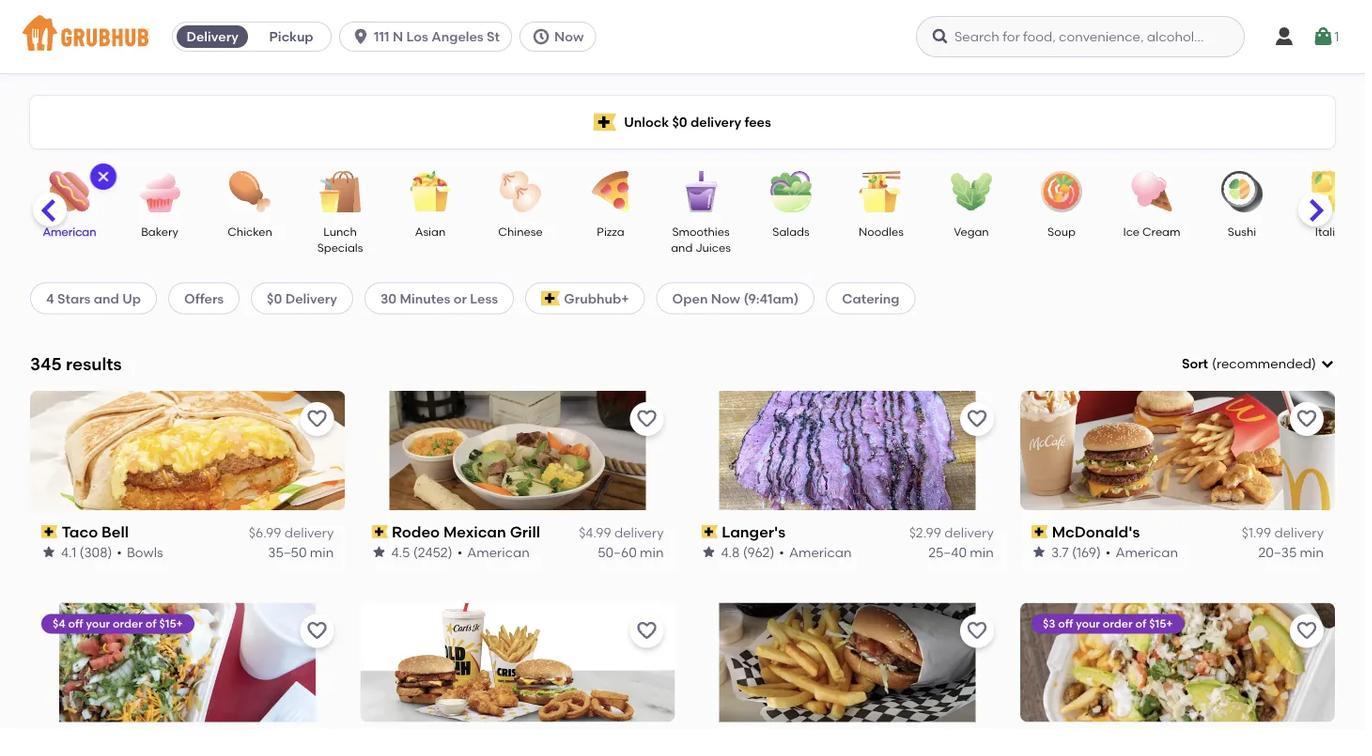 Task type: locate. For each thing, give the bounding box(es) containing it.
• american down mexican
[[457, 544, 530, 560]]

$6.99 delivery
[[249, 525, 334, 541]]

svg image inside 1 button
[[1313, 25, 1335, 48]]

min right the 25–40
[[970, 544, 994, 560]]

asian
[[415, 225, 446, 238]]

grubhub plus flag logo image for grubhub+
[[542, 291, 561, 306]]

pickup button
[[252, 22, 331, 52]]

(169)
[[1072, 544, 1101, 560]]

of left "to"
[[1136, 617, 1147, 631]]

$0
[[672, 114, 688, 130], [267, 290, 282, 306]]

or
[[454, 290, 467, 306]]

subscription pass image for langer's
[[702, 526, 718, 539]]

grubhub plus flag logo image left grubhub+
[[542, 291, 561, 306]]

2 $15+ from the left
[[1149, 617, 1173, 631]]

order right $4
[[113, 617, 143, 631]]

svg image
[[1274, 25, 1296, 48], [1313, 25, 1335, 48], [352, 27, 370, 46], [532, 27, 551, 46], [1321, 356, 1336, 371]]

star icon image left 4.5
[[372, 545, 387, 560]]

0 horizontal spatial • american
[[457, 544, 530, 560]]

american down mexican
[[467, 544, 530, 560]]

1 order from the left
[[113, 617, 143, 631]]

your right $3
[[1076, 617, 1100, 631]]

2 order from the left
[[1103, 617, 1133, 631]]

• american for mcdonald's
[[1106, 544, 1178, 560]]

bakery
[[141, 225, 178, 238]]

1 subscription pass image from the left
[[41, 526, 58, 539]]

$0 right offers
[[267, 290, 282, 306]]

unlock $0 delivery fees
[[624, 114, 772, 130]]

$15+ down bowls
[[159, 617, 183, 631]]

of for $3 off your order of $15+
[[1136, 617, 1147, 631]]

$15+ left "to"
[[1149, 617, 1173, 631]]

now
[[555, 29, 584, 45], [711, 290, 741, 306]]

20–35 min
[[1259, 544, 1324, 560]]

2 horizontal spatial • american
[[1106, 544, 1178, 560]]

min right 50–60
[[640, 544, 664, 560]]

grubhub plus flag logo image
[[594, 113, 617, 131], [542, 291, 561, 306]]

25–40
[[929, 544, 967, 560]]

1 horizontal spatial of
[[1136, 617, 1147, 631]]

1
[[1335, 29, 1340, 45]]

0 horizontal spatial save this restaurant image
[[306, 620, 328, 643]]

chicken
[[228, 225, 272, 238]]

subscription pass image
[[41, 526, 58, 539], [372, 526, 388, 539], [702, 526, 718, 539], [1032, 526, 1048, 539]]

0 horizontal spatial $15+
[[159, 617, 183, 631]]

bowls
[[127, 544, 163, 560]]

recommended
[[1217, 356, 1312, 372]]

mcdonald's logo image
[[1021, 391, 1336, 510]]

1 horizontal spatial off
[[1058, 617, 1074, 631]]

4.1
[[61, 544, 76, 560]]

1 vertical spatial delivery
[[285, 290, 337, 306]]

and left the up
[[94, 290, 119, 306]]

3 star icon image from the left
[[702, 545, 717, 560]]

el gueros food truck logo image
[[1021, 603, 1336, 723]]

• right (962)
[[780, 544, 785, 560]]

angeles
[[432, 29, 484, 45]]

save this restaurant button for taco bell logo
[[300, 402, 334, 436]]

1 horizontal spatial save this restaurant image
[[636, 408, 658, 430]]

american right (962)
[[789, 544, 852, 560]]

langer's logo image
[[720, 391, 976, 510]]

proceed to checkout button
[[1077, 600, 1329, 634]]

sort
[[1182, 356, 1209, 372]]

save this restaurant button for langer's logo
[[960, 402, 994, 436]]

$0 right unlock
[[672, 114, 688, 130]]

of
[[145, 617, 156, 631], [1136, 617, 1147, 631]]

• down rodeo mexican grill
[[457, 544, 462, 560]]

off right $3
[[1058, 617, 1074, 631]]

ice cream image
[[1119, 171, 1185, 212]]

taco bell
[[62, 523, 129, 541]]

pizza
[[597, 225, 625, 238]]

save this restaurant image
[[306, 408, 328, 430], [966, 408, 989, 430], [1296, 408, 1319, 430], [636, 620, 658, 643], [966, 620, 989, 643], [1296, 620, 1319, 643]]

1 vertical spatial svg image
[[96, 169, 111, 184]]

0 horizontal spatial of
[[145, 617, 156, 631]]

order left proceed on the bottom of the page
[[1103, 617, 1133, 631]]

1 horizontal spatial • american
[[780, 544, 852, 560]]

grubhub plus flag logo image for unlock $0 delivery fees
[[594, 113, 617, 131]]

save this restaurant image for taco bell logo's save this restaurant button
[[306, 408, 328, 430]]

svg image
[[931, 27, 950, 46], [96, 169, 111, 184]]

3 min from the left
[[970, 544, 994, 560]]

0 vertical spatial svg image
[[931, 27, 950, 46]]

0 horizontal spatial delivery
[[187, 29, 239, 45]]

• for mcdonald's
[[1106, 544, 1111, 560]]

subscription pass image for rodeo mexican grill
[[372, 526, 388, 539]]

now right st
[[555, 29, 584, 45]]

delivery up 35–50 min
[[285, 525, 334, 541]]

$4
[[53, 617, 66, 631]]

star icon image left 4.8 on the bottom of the page
[[702, 545, 717, 560]]

save this restaurant image for save this restaurant button associated with mcdonald's logo
[[1296, 408, 1319, 430]]

0 vertical spatial save this restaurant image
[[636, 408, 658, 430]]

111 n los angeles st
[[374, 29, 500, 45]]

svg image for 111 n los angeles st
[[352, 27, 370, 46]]

star icon image left '4.1'
[[41, 545, 56, 560]]

4 subscription pass image from the left
[[1032, 526, 1048, 539]]

1 horizontal spatial $0
[[672, 114, 688, 130]]

jim's burgers logo image
[[720, 603, 976, 723]]

rodeo
[[392, 523, 440, 541]]

save this restaurant button for rodeo mexican grill logo
[[630, 402, 664, 436]]

2 subscription pass image from the left
[[372, 526, 388, 539]]

vegan image
[[939, 171, 1005, 212]]

• american for langer's
[[780, 544, 852, 560]]

2 • american from the left
[[780, 544, 852, 560]]

smoothies and juices
[[671, 225, 731, 255]]

35–50 min
[[268, 544, 334, 560]]

subscription pass image left rodeo
[[372, 526, 388, 539]]

subscription pass image left mcdonald's
[[1032, 526, 1048, 539]]

delivery up 25–40 min
[[945, 525, 994, 541]]

1 horizontal spatial grubhub plus flag logo image
[[594, 113, 617, 131]]

1 • from the left
[[117, 544, 122, 560]]

delivery inside button
[[187, 29, 239, 45]]

• for taco bell
[[117, 544, 122, 560]]

1 star icon image from the left
[[41, 545, 56, 560]]

• american right (962)
[[780, 544, 852, 560]]

1 • american from the left
[[457, 544, 530, 560]]

• american for rodeo mexican grill
[[457, 544, 530, 560]]

delivery down specials
[[285, 290, 337, 306]]

save this restaurant button for mcdonald's logo
[[1291, 402, 1324, 436]]

salads
[[773, 225, 810, 238]]

of down bowls
[[145, 617, 156, 631]]

star icon image left 3.7
[[1032, 545, 1047, 560]]

svg image for now
[[532, 27, 551, 46]]

• right (169)
[[1106, 544, 1111, 560]]

delivery button
[[173, 22, 252, 52]]

1 horizontal spatial svg image
[[931, 27, 950, 46]]

svg image inside now button
[[532, 27, 551, 46]]

1 of from the left
[[145, 617, 156, 631]]

order
[[113, 617, 143, 631], [1103, 617, 1133, 631]]

2 off from the left
[[1058, 617, 1074, 631]]

1 vertical spatial grubhub plus flag logo image
[[542, 291, 561, 306]]

3 • american from the left
[[1106, 544, 1178, 560]]

111
[[374, 29, 390, 45]]

$3
[[1043, 617, 1056, 631]]

grubhub plus flag logo image left unlock
[[594, 113, 617, 131]]

bakery image
[[127, 171, 193, 212]]

(2452)
[[413, 544, 452, 560]]

$15+
[[159, 617, 183, 631], [1149, 617, 1173, 631]]

american
[[43, 225, 96, 238], [467, 544, 530, 560], [789, 544, 852, 560], [1116, 544, 1178, 560]]

4.1 (308)
[[61, 544, 112, 560]]

2 min from the left
[[640, 544, 664, 560]]

• american down mcdonald's
[[1106, 544, 1178, 560]]

order for $3 off your order of $15+
[[1103, 617, 1133, 631]]

and down smoothies
[[671, 241, 693, 255]]

now right open
[[711, 290, 741, 306]]

4.5
[[391, 544, 410, 560]]

juices
[[696, 241, 731, 255]]

svg image inside 111 n los angeles st button
[[352, 27, 370, 46]]

off
[[68, 617, 83, 631], [1058, 617, 1074, 631]]

american for mcdonald's
[[1116, 544, 1178, 560]]

your
[[86, 617, 110, 631], [1076, 617, 1100, 631]]

4.8 (962)
[[721, 544, 775, 560]]

0 vertical spatial delivery
[[187, 29, 239, 45]]

pizza image
[[578, 171, 644, 212]]

1 horizontal spatial order
[[1103, 617, 1133, 631]]

2 • from the left
[[457, 544, 462, 560]]

0 horizontal spatial now
[[555, 29, 584, 45]]

subscription pass image for taco bell
[[41, 526, 58, 539]]

taco bell logo image
[[30, 391, 345, 510]]

your right $4
[[86, 617, 110, 631]]

off for $3
[[1058, 617, 1074, 631]]

save this restaurant button for carl's jr. logo on the left of the page
[[630, 614, 664, 648]]

0 horizontal spatial svg image
[[96, 169, 111, 184]]

0 horizontal spatial off
[[68, 617, 83, 631]]

your for $4
[[86, 617, 110, 631]]

1 horizontal spatial $15+
[[1149, 617, 1173, 631]]

25–40 min
[[929, 544, 994, 560]]

4
[[46, 290, 54, 306]]

1 horizontal spatial delivery
[[285, 290, 337, 306]]

ice cream
[[1124, 225, 1181, 238]]

1 your from the left
[[86, 617, 110, 631]]

sushi image
[[1210, 171, 1275, 212]]

2 your from the left
[[1076, 617, 1100, 631]]

4 star icon image from the left
[[1032, 545, 1047, 560]]

chinese
[[499, 225, 543, 238]]

save this restaurant button
[[300, 402, 334, 436], [630, 402, 664, 436], [960, 402, 994, 436], [1291, 402, 1324, 436], [300, 614, 334, 648], [630, 614, 664, 648], [960, 614, 994, 648], [1291, 614, 1324, 648]]

)
[[1312, 356, 1317, 372]]

cream
[[1143, 225, 1181, 238]]

1 horizontal spatial your
[[1076, 617, 1100, 631]]

3 • from the left
[[780, 544, 785, 560]]

0 horizontal spatial your
[[86, 617, 110, 631]]

0 horizontal spatial order
[[113, 617, 143, 631]]

min right 35–50 at the left of page
[[310, 544, 334, 560]]

1 horizontal spatial now
[[711, 290, 741, 306]]

1 $15+ from the left
[[159, 617, 183, 631]]

2 of from the left
[[1136, 617, 1147, 631]]

ice
[[1124, 225, 1140, 238]]

(308)
[[79, 544, 112, 560]]

2 star icon image from the left
[[372, 545, 387, 560]]

lunch specials
[[317, 225, 363, 255]]

4 min from the left
[[1301, 544, 1324, 560]]

save this restaurant image
[[636, 408, 658, 430], [306, 620, 328, 643]]

delivery up 20–35 min
[[1275, 525, 1324, 541]]

1 min from the left
[[310, 544, 334, 560]]

delivery for mcdonald's
[[1275, 525, 1324, 541]]

0 horizontal spatial grubhub plus flag logo image
[[542, 291, 561, 306]]

0 vertical spatial grubhub plus flag logo image
[[594, 113, 617, 131]]

3 subscription pass image from the left
[[702, 526, 718, 539]]

subscription pass image left langer's
[[702, 526, 718, 539]]

save this restaurant image for save this restaurant button associated with jim's burgers logo
[[966, 620, 989, 643]]

0 horizontal spatial $0
[[267, 290, 282, 306]]

noodles image
[[849, 171, 915, 212]]

save this restaurant image inside button
[[636, 408, 658, 430]]

111 n los angeles st button
[[339, 22, 520, 52]]

delivery left pickup
[[187, 29, 239, 45]]

subscription pass image for mcdonald's
[[1032, 526, 1048, 539]]

1 vertical spatial and
[[94, 290, 119, 306]]

delivery up 50–60 min
[[615, 525, 664, 541]]

star icon image for mcdonald's
[[1032, 545, 1047, 560]]

0 vertical spatial and
[[671, 241, 693, 255]]

• down 'bell'
[[117, 544, 122, 560]]

min right 20–35
[[1301, 544, 1324, 560]]

0 vertical spatial now
[[555, 29, 584, 45]]

chicken image
[[217, 171, 283, 212]]

(9:41am)
[[744, 290, 799, 306]]

star icon image
[[41, 545, 56, 560], [372, 545, 387, 560], [702, 545, 717, 560], [1032, 545, 1047, 560]]

american down mcdonald's
[[1116, 544, 1178, 560]]

delivery
[[187, 29, 239, 45], [285, 290, 337, 306]]

min for mcdonald's
[[1301, 544, 1324, 560]]

1 horizontal spatial and
[[671, 241, 693, 255]]

salads image
[[759, 171, 824, 212]]

offers
[[184, 290, 224, 306]]

checkout
[[1209, 609, 1271, 625]]

1 off from the left
[[68, 617, 83, 631]]

unlock
[[624, 114, 669, 130]]

subscription pass image left taco
[[41, 526, 58, 539]]

None field
[[1182, 354, 1336, 373]]

catering
[[842, 290, 900, 306]]

off right $4
[[68, 617, 83, 631]]

4 • from the left
[[1106, 544, 1111, 560]]



Task type: describe. For each thing, give the bounding box(es) containing it.
$3 off your order of $15+
[[1043, 617, 1173, 631]]

american for langer's
[[789, 544, 852, 560]]

$2.99
[[910, 525, 942, 541]]

sort ( recommended )
[[1182, 356, 1317, 372]]

proceed to checkout
[[1135, 609, 1271, 625]]

asian image
[[398, 171, 463, 212]]

20–35
[[1259, 544, 1297, 560]]

0 vertical spatial $0
[[672, 114, 688, 130]]

svg image inside field
[[1321, 356, 1336, 371]]

$0 delivery
[[267, 290, 337, 306]]

now button
[[520, 22, 604, 52]]

n
[[393, 29, 403, 45]]

smoothies and juices image
[[668, 171, 734, 212]]

los
[[406, 29, 428, 45]]

american for rodeo mexican grill
[[467, 544, 530, 560]]

delivery for rodeo mexican grill
[[615, 525, 664, 541]]

rodeo mexican grill logo image
[[389, 391, 646, 510]]

30
[[381, 290, 397, 306]]

min for rodeo mexican grill
[[640, 544, 664, 560]]

soup image
[[1029, 171, 1095, 212]]

american image
[[37, 171, 102, 212]]

delivery for taco bell
[[285, 525, 334, 541]]

grill
[[510, 523, 540, 541]]

noodles
[[859, 225, 904, 238]]

1 button
[[1313, 20, 1340, 54]]

save this restaurant image for carl's jr. logo on the left of the page save this restaurant button
[[636, 620, 658, 643]]

italian
[[1316, 225, 1350, 238]]

3.7
[[1052, 544, 1069, 560]]

less
[[470, 290, 498, 306]]

grubhub+
[[564, 290, 629, 306]]

to
[[1192, 609, 1206, 625]]

delivery left fees
[[691, 114, 742, 130]]

4.5 (2452)
[[391, 544, 452, 560]]

1 vertical spatial now
[[711, 290, 741, 306]]

save this restaurant button for jim's burgers logo
[[960, 614, 994, 648]]

none field containing sort
[[1182, 354, 1336, 373]]

vegan
[[954, 225, 989, 238]]

star icon image for rodeo mexican grill
[[372, 545, 387, 560]]

35–50
[[268, 544, 307, 560]]

$1.99
[[1242, 525, 1272, 541]]

langer's
[[722, 523, 786, 541]]

$1.99 delivery
[[1242, 525, 1324, 541]]

$15+ for $4 off your order of $15+
[[159, 617, 183, 631]]

and inside smoothies and juices
[[671, 241, 693, 255]]

$4 off your order of $15+
[[53, 617, 183, 631]]

30 minutes or less
[[381, 290, 498, 306]]

$15+ for $3 off your order of $15+
[[1149, 617, 1173, 631]]

st
[[487, 29, 500, 45]]

(962)
[[743, 544, 775, 560]]

1 vertical spatial $0
[[267, 290, 282, 306]]

carl's jr. logo image
[[360, 603, 675, 723]]

svg image inside main navigation navigation
[[931, 27, 950, 46]]

taco
[[62, 523, 98, 541]]

• bowls
[[117, 544, 163, 560]]

smoothies
[[672, 225, 730, 238]]

of for $4 off your order of $15+
[[145, 617, 156, 631]]

(
[[1213, 356, 1217, 372]]

proceed
[[1135, 609, 1189, 625]]

fees
[[745, 114, 772, 130]]

star icon image for taco bell
[[41, 545, 56, 560]]

bell
[[102, 523, 129, 541]]

open now (9:41am)
[[673, 290, 799, 306]]

50–60
[[598, 544, 637, 560]]

rodeo mexican grill
[[392, 523, 540, 541]]

chinese image
[[488, 171, 554, 212]]

order for $4 off your order of $15+
[[113, 617, 143, 631]]

$4.99
[[579, 525, 612, 541]]

your for $3
[[1076, 617, 1100, 631]]

pickup
[[269, 29, 314, 45]]

italian image
[[1300, 171, 1366, 212]]

min for taco bell
[[310, 544, 334, 560]]

open
[[673, 290, 708, 306]]

mexican
[[444, 523, 506, 541]]

50–60 min
[[598, 544, 664, 560]]

345
[[30, 354, 62, 374]]

el huero logo image
[[59, 603, 316, 723]]

specials
[[317, 241, 363, 255]]

0 horizontal spatial and
[[94, 290, 119, 306]]

lunch specials image
[[307, 171, 373, 212]]

lunch
[[324, 225, 357, 238]]

off for $4
[[68, 617, 83, 631]]

minutes
[[400, 290, 451, 306]]

$4.99 delivery
[[579, 525, 664, 541]]

sushi
[[1228, 225, 1257, 238]]

soup
[[1048, 225, 1076, 238]]

3.7 (169)
[[1052, 544, 1101, 560]]

now inside button
[[555, 29, 584, 45]]

• for langer's
[[780, 544, 785, 560]]

1 vertical spatial save this restaurant image
[[306, 620, 328, 643]]

star icon image for langer's
[[702, 545, 717, 560]]

delivery for langer's
[[945, 525, 994, 541]]

main navigation navigation
[[0, 0, 1366, 73]]

4 stars and up
[[46, 290, 141, 306]]

$2.99 delivery
[[910, 525, 994, 541]]

american down american image
[[43, 225, 96, 238]]

results
[[66, 354, 122, 374]]

Search for food, convenience, alcohol... search field
[[916, 16, 1245, 57]]

min for langer's
[[970, 544, 994, 560]]

save this restaurant image for save this restaurant button related to langer's logo
[[966, 408, 989, 430]]

• for rodeo mexican grill
[[457, 544, 462, 560]]

svg image for 1
[[1313, 25, 1335, 48]]

345 results
[[30, 354, 122, 374]]

$6.99
[[249, 525, 281, 541]]



Task type: vqa. For each thing, say whether or not it's contained in the screenshot.
'ratings'
no



